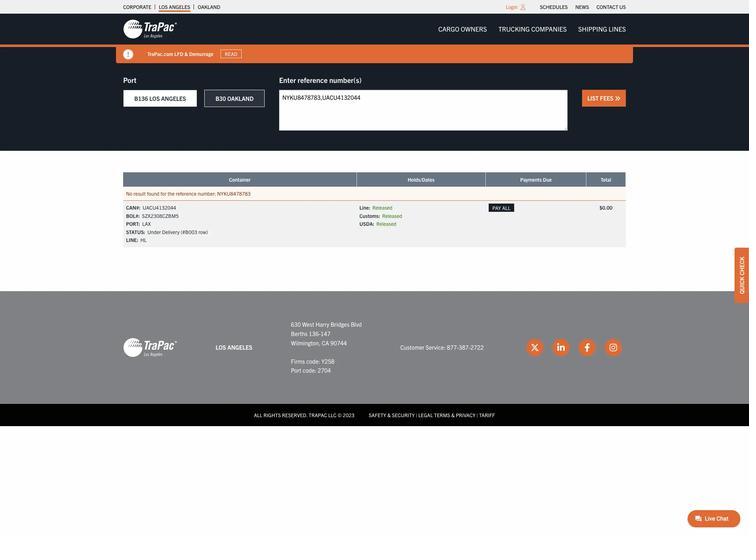 Task type: describe. For each thing, give the bounding box(es) containing it.
2023
[[343, 412, 355, 419]]

list fees button
[[583, 90, 627, 107]]

0 vertical spatial oakland
[[198, 4, 221, 10]]

630 west harry bridges blvd berths 136-147 wilmington, ca 90744
[[291, 321, 362, 347]]

corporate link
[[123, 2, 152, 12]]

y258
[[322, 358, 335, 365]]

b136
[[134, 95, 148, 102]]

schedules link
[[541, 2, 568, 12]]

387-
[[459, 344, 471, 351]]

row)
[[199, 229, 208, 235]]

customer service: 877-387-2722
[[401, 344, 484, 351]]

(#b003
[[181, 229, 197, 235]]

trapac
[[309, 412, 327, 419]]

fees
[[601, 95, 614, 102]]

0 vertical spatial released
[[373, 205, 393, 211]]

2 horizontal spatial &
[[452, 412, 455, 419]]

lines
[[609, 25, 627, 33]]

legal
[[419, 412, 433, 419]]

877-
[[447, 344, 459, 351]]

news
[[576, 4, 590, 10]]

schedules
[[541, 4, 568, 10]]

safety
[[369, 412, 387, 419]]

under
[[148, 229, 161, 235]]

tariff link
[[480, 412, 496, 419]]

berths
[[291, 330, 308, 338]]

2722
[[471, 344, 484, 351]]

los angeles image inside footer
[[123, 338, 177, 358]]

reserved.
[[282, 412, 308, 419]]

read link
[[221, 50, 242, 58]]

$
[[600, 205, 603, 211]]

0 vertical spatial angeles
[[169, 4, 190, 10]]

$ 0.00
[[600, 205, 613, 211]]

terms
[[435, 412, 451, 419]]

Enter reference number(s) text field
[[279, 90, 568, 131]]

check
[[739, 257, 746, 276]]

0 horizontal spatial &
[[185, 51, 188, 57]]

for
[[161, 191, 167, 197]]

136-
[[309, 330, 321, 338]]

trucking companies
[[499, 25, 567, 33]]

login link
[[507, 4, 518, 10]]

login
[[507, 4, 518, 10]]

service:
[[426, 344, 446, 351]]

1 horizontal spatial oakland
[[228, 95, 254, 102]]

trapac.com
[[148, 51, 174, 57]]

©
[[338, 412, 342, 419]]

us
[[620, 4, 627, 10]]

pay
[[493, 205, 502, 211]]

found
[[147, 191, 160, 197]]

contact
[[597, 4, 619, 10]]

0 horizontal spatial reference
[[176, 191, 197, 197]]

line:
[[360, 205, 371, 211]]

2704
[[318, 367, 331, 374]]

1 los angeles image from the top
[[123, 19, 177, 39]]

1 horizontal spatial &
[[388, 412, 391, 419]]

line:
[[126, 237, 138, 243]]

b30
[[216, 95, 226, 102]]

contact us link
[[597, 2, 627, 12]]

can#: uacu4132044 bol#: szx2308czbm5 port: lax status: under delivery (#b003 row) line: hl
[[126, 205, 208, 243]]

b136 los angeles
[[134, 95, 186, 102]]

security
[[392, 412, 415, 419]]

1 vertical spatial released
[[383, 213, 403, 219]]

usda:
[[360, 221, 375, 227]]

safety & security link
[[369, 412, 415, 419]]

safety & security | legal terms & privacy | tariff
[[369, 412, 496, 419]]

privacy
[[456, 412, 476, 419]]

2 vertical spatial released
[[377, 221, 397, 227]]

oakland link
[[198, 2, 221, 12]]

quick
[[739, 277, 746, 294]]

pay all
[[493, 205, 511, 211]]

angeles inside footer
[[228, 344, 253, 351]]

b30 oakland
[[216, 95, 254, 102]]

west
[[303, 321, 315, 328]]

lax
[[142, 221, 151, 227]]

list fees
[[588, 95, 616, 102]]

los inside footer
[[216, 344, 226, 351]]

total
[[601, 177, 612, 183]]



Task type: locate. For each thing, give the bounding box(es) containing it.
due
[[544, 177, 552, 183]]

enter reference number(s)
[[279, 76, 362, 84]]

companies
[[532, 25, 567, 33]]

0 vertical spatial los angeles
[[159, 4, 190, 10]]

banner
[[0, 14, 750, 63]]

| left tariff
[[477, 412, 479, 419]]

90744
[[331, 340, 347, 347]]

no
[[126, 191, 132, 197]]

|
[[416, 412, 418, 419], [477, 412, 479, 419]]

menu bar
[[537, 2, 630, 12], [433, 22, 632, 36]]

1 vertical spatial angeles
[[161, 95, 186, 102]]

menu bar containing schedules
[[537, 2, 630, 12]]

0.00
[[603, 205, 613, 211]]

0 vertical spatial los
[[159, 4, 168, 10]]

bol#:
[[126, 213, 140, 219]]

corporate
[[123, 4, 152, 10]]

2 vertical spatial los
[[216, 344, 226, 351]]

0 vertical spatial code:
[[307, 358, 320, 365]]

number(s)
[[330, 76, 362, 84]]

angeles
[[169, 4, 190, 10], [161, 95, 186, 102], [228, 344, 253, 351]]

legal terms & privacy link
[[419, 412, 476, 419]]

code: down firms
[[303, 367, 317, 374]]

quick check
[[739, 257, 746, 294]]

& right lfd
[[185, 51, 188, 57]]

port
[[123, 76, 137, 84], [291, 367, 302, 374]]

& right terms
[[452, 412, 455, 419]]

2 | from the left
[[477, 412, 479, 419]]

number:
[[198, 191, 216, 197]]

line: released customs: released usda: released
[[360, 205, 403, 227]]

customer
[[401, 344, 425, 351]]

menu bar containing cargo owners
[[433, 22, 632, 36]]

uacu4132044
[[143, 205, 176, 211]]

0 horizontal spatial oakland
[[198, 4, 221, 10]]

los
[[159, 4, 168, 10], [150, 95, 160, 102], [216, 344, 226, 351]]

shipping lines link
[[573, 22, 632, 36]]

2 vertical spatial angeles
[[228, 344, 253, 351]]

demurrage
[[190, 51, 214, 57]]

shipping
[[579, 25, 608, 33]]

port:
[[126, 221, 140, 227]]

bridges
[[331, 321, 350, 328]]

los angeles inside footer
[[216, 344, 253, 351]]

can#:
[[126, 205, 141, 211]]

trucking companies link
[[493, 22, 573, 36]]

result
[[134, 191, 146, 197]]

wilmington,
[[291, 340, 321, 347]]

2 los angeles image from the top
[[123, 338, 177, 358]]

port inside the firms code:  y258 port code:  2704
[[291, 367, 302, 374]]

payments
[[521, 177, 542, 183]]

1 vertical spatial all
[[254, 412, 263, 419]]

1 vertical spatial oakland
[[228, 95, 254, 102]]

1 | from the left
[[416, 412, 418, 419]]

quick check link
[[736, 248, 750, 303]]

1 vertical spatial los
[[150, 95, 160, 102]]

1 vertical spatial menu bar
[[433, 22, 632, 36]]

los angeles link
[[159, 2, 190, 12]]

0 vertical spatial port
[[123, 76, 137, 84]]

1 vertical spatial los angeles
[[216, 344, 253, 351]]

released up the customs:
[[373, 205, 393, 211]]

blvd
[[351, 321, 362, 328]]

hl
[[141, 237, 147, 243]]

released
[[373, 205, 393, 211], [383, 213, 403, 219], [377, 221, 397, 227]]

1 vertical spatial code:
[[303, 367, 317, 374]]

1 vertical spatial los angeles image
[[123, 338, 177, 358]]

list
[[588, 95, 599, 102]]

0 vertical spatial reference
[[298, 76, 328, 84]]

1 horizontal spatial los angeles
[[216, 344, 253, 351]]

cargo owners link
[[433, 22, 493, 36]]

the
[[168, 191, 175, 197]]

footer containing 630 west harry bridges blvd
[[0, 292, 750, 427]]

solid image
[[616, 96, 621, 101]]

owners
[[461, 25, 488, 33]]

shipping lines
[[579, 25, 627, 33]]

firms code:  y258 port code:  2704
[[291, 358, 335, 374]]

contact us
[[597, 4, 627, 10]]

port up b136
[[123, 76, 137, 84]]

1 horizontal spatial |
[[477, 412, 479, 419]]

los angeles image
[[123, 19, 177, 39], [123, 338, 177, 358]]

1 vertical spatial port
[[291, 367, 302, 374]]

holds/dates
[[408, 177, 435, 183]]

harry
[[316, 321, 330, 328]]

firms
[[291, 358, 305, 365]]

read
[[225, 51, 238, 57]]

code: up 2704 at the bottom left of the page
[[307, 358, 320, 365]]

lfd
[[175, 51, 184, 57]]

tariff
[[480, 412, 496, 419]]

0 horizontal spatial port
[[123, 76, 137, 84]]

trucking
[[499, 25, 530, 33]]

trapac.com lfd & demurrage
[[148, 51, 214, 57]]

all
[[503, 205, 511, 211], [254, 412, 263, 419]]

nyku8478783
[[217, 191, 251, 197]]

solid image
[[123, 50, 133, 60]]

1 vertical spatial reference
[[176, 191, 197, 197]]

all inside button
[[503, 205, 511, 211]]

rights
[[264, 412, 281, 419]]

0 vertical spatial menu bar
[[537, 2, 630, 12]]

menu bar up "shipping"
[[537, 2, 630, 12]]

all rights reserved. trapac llc © 2023
[[254, 412, 355, 419]]

0 vertical spatial los angeles image
[[123, 19, 177, 39]]

code:
[[307, 358, 320, 365], [303, 367, 317, 374]]

all right pay
[[503, 205, 511, 211]]

delivery
[[162, 229, 180, 235]]

menu bar down light image
[[433, 22, 632, 36]]

all left rights
[[254, 412, 263, 419]]

0 horizontal spatial all
[[254, 412, 263, 419]]

pay all button
[[489, 204, 515, 212]]

oakland right b30
[[228, 95, 254, 102]]

oakland right los angeles link at the top left
[[198, 4, 221, 10]]

reference right enter
[[298, 76, 328, 84]]

light image
[[521, 4, 526, 10]]

1 horizontal spatial port
[[291, 367, 302, 374]]

1 horizontal spatial reference
[[298, 76, 328, 84]]

port down firms
[[291, 367, 302, 374]]

status:
[[126, 229, 145, 235]]

footer
[[0, 292, 750, 427]]

no result found for the reference number: nyku8478783
[[126, 191, 251, 197]]

cargo owners
[[439, 25, 488, 33]]

released right the customs:
[[383, 213, 403, 219]]

ca
[[322, 340, 329, 347]]

630
[[291, 321, 301, 328]]

& right safety
[[388, 412, 391, 419]]

0 vertical spatial all
[[503, 205, 511, 211]]

1 horizontal spatial all
[[503, 205, 511, 211]]

0 horizontal spatial |
[[416, 412, 418, 419]]

| left legal
[[416, 412, 418, 419]]

0 horizontal spatial los angeles
[[159, 4, 190, 10]]

reference right the the
[[176, 191, 197, 197]]

released down the customs:
[[377, 221, 397, 227]]

banner containing cargo owners
[[0, 14, 750, 63]]



Task type: vqa. For each thing, say whether or not it's contained in the screenshot.


